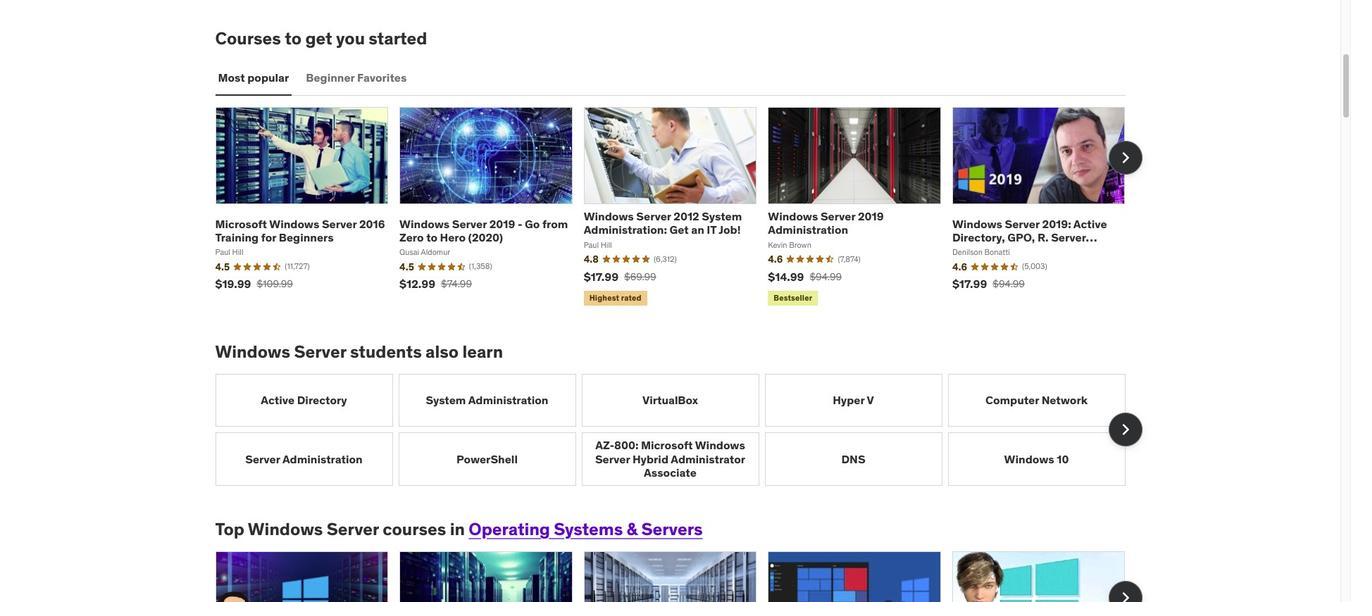 Task type: locate. For each thing, give the bounding box(es) containing it.
system administration
[[426, 393, 549, 407]]

server inside az-800: microsoft windows server hybrid administrator associate
[[596, 452, 630, 466]]

windows server 2019 administration
[[769, 210, 884, 237]]

microsoft left beginners on the left top
[[215, 217, 267, 231]]

0 vertical spatial carousel element
[[215, 107, 1143, 309]]

2019 inside windows server 2019 administration
[[858, 210, 884, 224]]

network
[[1042, 393, 1088, 407]]

microsoft
[[215, 217, 267, 231], [641, 439, 693, 453]]

windows server 2019 - go from zero to hero (2020) link
[[400, 217, 568, 245]]

hyper v link
[[765, 374, 943, 427]]

0 vertical spatial administration
[[769, 223, 849, 237]]

zero
[[400, 231, 424, 245]]

0 vertical spatial to
[[285, 28, 302, 50]]

1 vertical spatial microsoft
[[641, 439, 693, 453]]

carousel element
[[215, 107, 1143, 309], [215, 374, 1143, 486], [215, 552, 1143, 603]]

1 vertical spatial administration
[[469, 393, 549, 407]]

server inside windows server 2012 system administration: get an it job!
[[637, 210, 672, 224]]

computer
[[986, 393, 1040, 407]]

to
[[285, 28, 302, 50], [427, 231, 438, 245]]

associate
[[644, 466, 697, 480]]

students
[[350, 341, 422, 363]]

az-800: microsoft windows server hybrid administrator associate link
[[582, 433, 760, 486]]

1 horizontal spatial microsoft
[[641, 439, 693, 453]]

2019
[[858, 210, 884, 224], [490, 217, 516, 231]]

microsoft inside az-800: microsoft windows server hybrid administrator associate
[[641, 439, 693, 453]]

windows right the top
[[248, 519, 323, 541]]

windows server 2019: active directory, gpo, r. server access
[[953, 217, 1108, 258]]

1 horizontal spatial administration
[[469, 393, 549, 407]]

v
[[867, 393, 875, 407]]

0 vertical spatial active
[[1074, 217, 1108, 231]]

get
[[306, 28, 332, 50]]

active right 2019:
[[1074, 217, 1108, 231]]

operating
[[469, 519, 550, 541]]

windows inside windows server 2019: active directory, gpo, r. server access
[[953, 217, 1003, 231]]

windows inside windows server 2019 - go from zero to hero (2020)
[[400, 217, 450, 231]]

server inside microsoft windows server 2016 training for beginners
[[322, 217, 357, 231]]

1 horizontal spatial system
[[702, 210, 742, 224]]

system
[[702, 210, 742, 224], [426, 393, 466, 407]]

system right 2012
[[702, 210, 742, 224]]

1 horizontal spatial active
[[1074, 217, 1108, 231]]

hyper v
[[833, 393, 875, 407]]

2 vertical spatial carousel element
[[215, 552, 1143, 603]]

system down the 'also'
[[426, 393, 466, 407]]

2 next image from the top
[[1115, 587, 1137, 603]]

administration inside windows server 2019 administration
[[769, 223, 849, 237]]

windows for windows server students also learn
[[215, 341, 290, 363]]

to left get
[[285, 28, 302, 50]]

virtualbox link
[[582, 374, 760, 427]]

0 horizontal spatial 2019
[[490, 217, 516, 231]]

2016
[[359, 217, 385, 231]]

windows right training
[[269, 217, 320, 231]]

directory,
[[953, 231, 1006, 245]]

go
[[525, 217, 540, 231]]

3 carousel element from the top
[[215, 552, 1143, 603]]

0 horizontal spatial to
[[285, 28, 302, 50]]

1 horizontal spatial to
[[427, 231, 438, 245]]

2019 for administration
[[858, 210, 884, 224]]

active left 'directory' on the left bottom of the page
[[261, 393, 295, 407]]

0 horizontal spatial administration
[[283, 452, 363, 466]]

systems
[[554, 519, 623, 541]]

carousel element containing active directory
[[215, 374, 1143, 486]]

beginners
[[279, 231, 334, 245]]

0 vertical spatial system
[[702, 210, 742, 224]]

windows up "access"
[[953, 217, 1003, 231]]

1 vertical spatial system
[[426, 393, 466, 407]]

access
[[953, 244, 991, 258]]

to inside windows server 2019 - go from zero to hero (2020)
[[427, 231, 438, 245]]

1 horizontal spatial 2019
[[858, 210, 884, 224]]

windows server 2019 administration link
[[769, 210, 884, 237]]

administration for system administration
[[469, 393, 549, 407]]

2 carousel element from the top
[[215, 374, 1143, 486]]

most popular
[[218, 70, 289, 84]]

active directory
[[261, 393, 347, 407]]

computer network
[[986, 393, 1088, 407]]

0 horizontal spatial active
[[261, 393, 295, 407]]

0 horizontal spatial microsoft
[[215, 217, 267, 231]]

1 vertical spatial to
[[427, 231, 438, 245]]

favorites
[[357, 70, 407, 84]]

windows for windows server 2019 - go from zero to hero (2020)
[[400, 217, 450, 231]]

servers
[[642, 519, 703, 541]]

1 vertical spatial active
[[261, 393, 295, 407]]

2 horizontal spatial administration
[[769, 223, 849, 237]]

windows inside az-800: microsoft windows server hybrid administrator associate
[[696, 439, 746, 453]]

from
[[543, 217, 568, 231]]

windows server 2012 system administration: get an it job!
[[584, 210, 742, 237]]

server
[[637, 210, 672, 224], [821, 210, 856, 224], [322, 217, 357, 231], [452, 217, 487, 231], [1006, 217, 1040, 231], [1052, 231, 1087, 245], [294, 341, 347, 363], [245, 452, 280, 466], [596, 452, 630, 466], [327, 519, 379, 541]]

administration
[[769, 223, 849, 237], [469, 393, 549, 407], [283, 452, 363, 466]]

1 carousel element from the top
[[215, 107, 1143, 309]]

2 vertical spatial administration
[[283, 452, 363, 466]]

beginner favorites button
[[303, 61, 410, 95]]

windows inside windows server 2019 administration
[[769, 210, 819, 224]]

microsoft inside microsoft windows server 2016 training for beginners
[[215, 217, 267, 231]]

windows right job!
[[769, 210, 819, 224]]

microsoft up associate
[[641, 439, 693, 453]]

1 next image from the top
[[1115, 146, 1137, 169]]

get
[[670, 223, 689, 237]]

windows up associate
[[696, 439, 746, 453]]

0 vertical spatial microsoft
[[215, 217, 267, 231]]

1 vertical spatial next image
[[1115, 587, 1137, 603]]

active
[[1074, 217, 1108, 231], [261, 393, 295, 407]]

carousel element for courses in
[[215, 552, 1143, 603]]

carousel element for windows server students also learn
[[215, 374, 1143, 486]]

1 vertical spatial carousel element
[[215, 374, 1143, 486]]

beginner
[[306, 70, 355, 84]]

learn
[[463, 341, 503, 363]]

windows inside windows server 2012 system administration: get an it job!
[[584, 210, 634, 224]]

windows 10
[[1005, 452, 1070, 466]]

next image
[[1115, 146, 1137, 169], [1115, 587, 1137, 603]]

windows right 2016
[[400, 217, 450, 231]]

windows up active directory on the left bottom
[[215, 341, 290, 363]]

windows right from
[[584, 210, 634, 224]]

courses
[[383, 519, 446, 541]]

dns link
[[765, 433, 943, 486]]

in
[[450, 519, 465, 541]]

also
[[426, 341, 459, 363]]

2019 inside windows server 2019 - go from zero to hero (2020)
[[490, 217, 516, 231]]

windows left '10'
[[1005, 452, 1055, 466]]

administration for server administration
[[283, 452, 363, 466]]

hyper
[[833, 393, 865, 407]]

server inside windows server 2019 administration
[[821, 210, 856, 224]]

0 vertical spatial next image
[[1115, 146, 1137, 169]]

to right zero at the left
[[427, 231, 438, 245]]

windows
[[584, 210, 634, 224], [769, 210, 819, 224], [269, 217, 320, 231], [400, 217, 450, 231], [953, 217, 1003, 231], [215, 341, 290, 363], [696, 439, 746, 453], [1005, 452, 1055, 466], [248, 519, 323, 541]]



Task type: describe. For each thing, give the bounding box(es) containing it.
r.
[[1038, 231, 1049, 245]]

windows server students also learn
[[215, 341, 503, 363]]

-
[[518, 217, 523, 231]]

windows server 2012 system administration: get an it job! link
[[584, 210, 742, 237]]

computer network link
[[948, 374, 1126, 427]]

you
[[336, 28, 365, 50]]

800:
[[615, 439, 639, 453]]

courses to get you started
[[215, 28, 427, 50]]

az-
[[596, 439, 615, 453]]

top
[[215, 519, 245, 541]]

beginner favorites
[[306, 70, 407, 84]]

active inside 'link'
[[261, 393, 295, 407]]

most popular button
[[215, 61, 292, 95]]

windows for windows server 2012 system administration: get an it job!
[[584, 210, 634, 224]]

top windows server courses in operating systems & servers
[[215, 519, 703, 541]]

windows for windows server 2019: active directory, gpo, r. server access
[[953, 217, 1003, 231]]

windows server 2019 - go from zero to hero (2020)
[[400, 217, 568, 245]]

administrator
[[671, 452, 746, 466]]

microsoft windows server 2016 training for beginners link
[[215, 217, 385, 245]]

carousel element containing windows server 2012 system administration: get an it job!
[[215, 107, 1143, 309]]

active inside windows server 2019: active directory, gpo, r. server access
[[1074, 217, 1108, 231]]

directory
[[297, 393, 347, 407]]

virtualbox
[[643, 393, 699, 407]]

next image for "carousel" "element" corresponding to courses in
[[1115, 587, 1137, 603]]

system inside windows server 2012 system administration: get an it job!
[[702, 210, 742, 224]]

courses
[[215, 28, 281, 50]]

active directory link
[[215, 374, 393, 427]]

2019:
[[1043, 217, 1072, 231]]

an
[[692, 223, 705, 237]]

2019 for -
[[490, 217, 516, 231]]

windows server 2019: active directory, gpo, r. server access link
[[953, 217, 1108, 258]]

dns
[[842, 452, 866, 466]]

system administration link
[[399, 374, 576, 427]]

for
[[261, 231, 276, 245]]

0 horizontal spatial system
[[426, 393, 466, 407]]

server administration link
[[215, 433, 393, 486]]

next image for "carousel" "element" containing windows server 2012 system administration: get an it job!
[[1115, 146, 1137, 169]]

(2020)
[[468, 231, 503, 245]]

gpo,
[[1008, 231, 1036, 245]]

training
[[215, 231, 259, 245]]

az-800: microsoft windows server hybrid administrator associate
[[596, 439, 746, 480]]

powershell link
[[399, 433, 576, 486]]

windows for windows server 2019 administration
[[769, 210, 819, 224]]

hybrid
[[633, 452, 669, 466]]

2012
[[674, 210, 700, 224]]

10
[[1057, 452, 1070, 466]]

powershell
[[457, 452, 518, 466]]

it
[[707, 223, 717, 237]]

windows inside microsoft windows server 2016 training for beginners
[[269, 217, 320, 231]]

server inside windows server 2019 - go from zero to hero (2020)
[[452, 217, 487, 231]]

popular
[[248, 70, 289, 84]]

next image
[[1115, 419, 1137, 442]]

hero
[[440, 231, 466, 245]]

administration:
[[584, 223, 668, 237]]

operating systems & servers link
[[469, 519, 703, 541]]

server administration
[[245, 452, 363, 466]]

microsoft windows server 2016 training for beginners
[[215, 217, 385, 245]]

most
[[218, 70, 245, 84]]

job!
[[719, 223, 741, 237]]

&
[[627, 519, 638, 541]]

started
[[369, 28, 427, 50]]

windows for windows 10
[[1005, 452, 1055, 466]]

windows 10 link
[[948, 433, 1126, 486]]



Task type: vqa. For each thing, say whether or not it's contained in the screenshot.
the topmost Administration
yes



